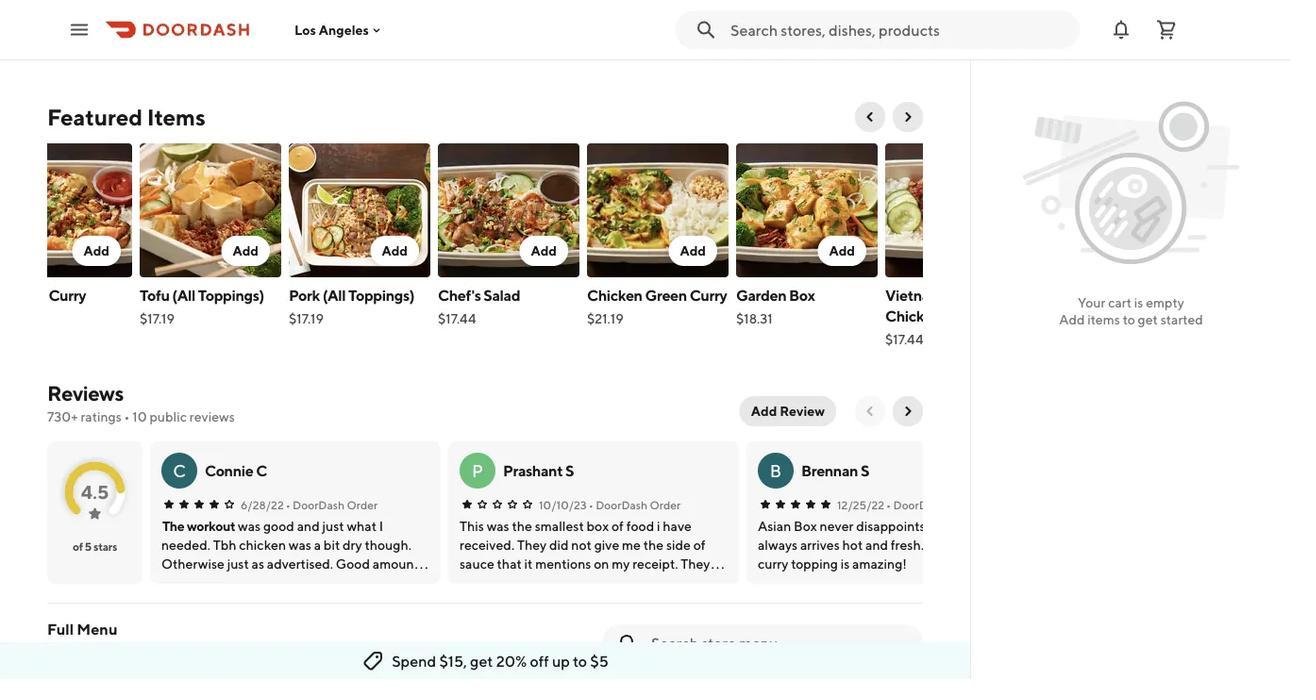 Task type: describe. For each thing, give the bounding box(es) containing it.
-
[[107, 641, 113, 657]]

connie
[[205, 462, 253, 480]]

chicken curry
[[0, 287, 86, 304]]

Item Search search field
[[651, 633, 908, 654]]

pork (all toppings) image
[[289, 143, 430, 278]]

doordash for b
[[894, 498, 945, 512]]

spend $15, get 20% off up to $5
[[392, 653, 609, 671]]

• doordash order for c
[[286, 498, 378, 512]]

chicken curry image
[[0, 143, 132, 278]]

notification bell image
[[1110, 18, 1133, 41]]

next button of carousel image
[[901, 110, 916, 125]]

reviews
[[47, 381, 123, 406]]

featured items
[[47, 103, 205, 130]]

$17.44 inside vietnamese hot chicken $17.44
[[885, 332, 924, 347]]

stars
[[94, 540, 117, 553]]

public
[[150, 409, 187, 425]]

add for tofu (all toppings)
[[233, 243, 259, 259]]

is
[[1135, 295, 1144, 311]]

review
[[780, 404, 825, 419]]

20%
[[496, 653, 527, 671]]

started
[[1161, 312, 1203, 328]]

order for b
[[948, 498, 979, 512]]

previous image
[[863, 404, 878, 419]]

tofu (all toppings) $17.19
[[140, 287, 264, 327]]

10
[[132, 409, 147, 425]]

0 items, open order cart image
[[1155, 18, 1178, 41]]

10:00
[[47, 641, 83, 657]]

your cart is empty add items to get started
[[1059, 295, 1203, 328]]

(all for pork
[[323, 287, 346, 304]]

prashant
[[503, 462, 563, 480]]

add button for chicken green curry
[[669, 236, 717, 266]]

$18.31
[[736, 311, 773, 327]]

next image
[[901, 404, 916, 419]]

los angeles
[[295, 22, 369, 38]]

add for chef's salad
[[531, 243, 557, 259]]

your
[[1078, 295, 1106, 311]]

of 5 stars
[[73, 540, 117, 553]]

3:30
[[115, 641, 143, 657]]

chef's
[[438, 287, 481, 304]]

add review button
[[740, 396, 836, 427]]

chicken inside vietnamese hot chicken $17.44
[[885, 307, 941, 325]]

add for chicken green curry
[[680, 243, 706, 259]]

previous button of carousel image
[[863, 110, 878, 125]]

up
[[552, 653, 570, 671]]

angeles
[[319, 22, 369, 38]]

order for p
[[650, 498, 681, 512]]

workout
[[187, 519, 235, 534]]

am
[[86, 641, 104, 657]]

garden box image
[[736, 143, 878, 278]]

add button for pork (all toppings)
[[370, 236, 419, 266]]

reviews 730+ ratings • 10 public reviews
[[47, 381, 235, 425]]

to for up
[[573, 653, 587, 671]]

chicken for chicken green curry $21.19
[[587, 287, 643, 304]]

add button for chicken curry
[[72, 236, 121, 266]]

salad
[[484, 287, 520, 304]]

toppings) for tofu (all toppings)
[[198, 287, 264, 304]]

chicken green curry $21.19
[[587, 287, 727, 327]]

reviews link
[[47, 381, 123, 406]]

full
[[47, 621, 74, 639]]

1 curry from the left
[[49, 287, 86, 304]]

connie c
[[205, 462, 267, 480]]

los angeles button
[[295, 22, 384, 38]]

$17.19 for pork
[[289, 311, 324, 327]]

• inside reviews 730+ ratings • 10 public reviews
[[124, 409, 130, 425]]

p
[[472, 461, 483, 481]]

items
[[147, 103, 205, 130]]

• doordash order for p
[[589, 498, 681, 512]]

order for c
[[347, 498, 378, 512]]



Task type: locate. For each thing, give the bounding box(es) containing it.
• right 12/25/22
[[887, 498, 891, 512]]

1 vertical spatial $17.44
[[885, 332, 924, 347]]

curry inside chicken green curry $21.19
[[690, 287, 727, 304]]

0 horizontal spatial s
[[565, 462, 574, 480]]

doordash
[[293, 498, 345, 512], [596, 498, 648, 512], [894, 498, 945, 512]]

chicken green curry image
[[587, 143, 729, 278]]

$17.44 down 'vietnamese'
[[885, 332, 924, 347]]

doordash right '10/10/23'
[[596, 498, 648, 512]]

the
[[162, 519, 185, 534]]

get inside your cart is empty add items to get started
[[1138, 312, 1158, 328]]

get right $15,
[[470, 653, 493, 671]]

12/25/22
[[837, 498, 885, 512]]

1 horizontal spatial chicken
[[587, 287, 643, 304]]

0 horizontal spatial curry
[[49, 287, 86, 304]]

1 toppings) from the left
[[198, 287, 264, 304]]

6 add button from the left
[[818, 236, 867, 266]]

1 doordash from the left
[[293, 498, 345, 512]]

s for p
[[565, 462, 574, 480]]

to inside your cart is empty add items to get started
[[1123, 312, 1135, 328]]

los
[[295, 22, 316, 38]]

add
[[83, 243, 110, 259], [233, 243, 259, 259], [382, 243, 408, 259], [531, 243, 557, 259], [680, 243, 706, 259], [829, 243, 855, 259], [1059, 312, 1085, 328], [751, 404, 777, 419]]

(all right the pork
[[323, 287, 346, 304]]

1 horizontal spatial order
[[650, 498, 681, 512]]

toppings) for pork (all toppings)
[[348, 287, 415, 304]]

curry right green
[[690, 287, 727, 304]]

2 doordash from the left
[[596, 498, 648, 512]]

6/28/22
[[241, 498, 284, 512]]

chicken inside chicken green curry $21.19
[[587, 287, 643, 304]]

5 add button from the left
[[669, 236, 717, 266]]

$17.19 down the pork
[[289, 311, 324, 327]]

s
[[565, 462, 574, 480], [861, 462, 870, 480]]

chef's salad image
[[438, 143, 580, 278]]

(all inside 'pork (all toppings) $17.19'
[[323, 287, 346, 304]]

brennan
[[801, 462, 858, 480]]

get down is
[[1138, 312, 1158, 328]]

ratings
[[81, 409, 122, 425]]

Store search: begin typing to search for stores available on DoorDash text field
[[731, 19, 1069, 40]]

1 horizontal spatial doordash
[[596, 498, 648, 512]]

add button
[[72, 236, 121, 266], [221, 236, 270, 266], [370, 236, 419, 266], [520, 236, 568, 266], [669, 236, 717, 266], [818, 236, 867, 266]]

2 order from the left
[[650, 498, 681, 512]]

2 add button from the left
[[221, 236, 270, 266]]

2 • doordash order from the left
[[589, 498, 681, 512]]

1 horizontal spatial get
[[1138, 312, 1158, 328]]

featured
[[47, 103, 143, 130]]

1 • doordash order from the left
[[286, 498, 378, 512]]

c right the connie
[[256, 462, 267, 480]]

menu
[[77, 621, 118, 639]]

2 horizontal spatial chicken
[[885, 307, 941, 325]]

• doordash order right 6/28/22 in the left bottom of the page
[[286, 498, 378, 512]]

doordash right 6/28/22 in the left bottom of the page
[[293, 498, 345, 512]]

2 toppings) from the left
[[348, 287, 415, 304]]

0 horizontal spatial c
[[173, 461, 186, 481]]

1 horizontal spatial curry
[[690, 287, 727, 304]]

4.5
[[81, 481, 109, 503]]

hot
[[968, 287, 994, 304]]

toppings) right the pork
[[348, 287, 415, 304]]

1 add button from the left
[[72, 236, 121, 266]]

1 horizontal spatial to
[[1123, 312, 1135, 328]]

0 horizontal spatial get
[[470, 653, 493, 671]]

tofu (all toppings) image
[[140, 143, 281, 278]]

1 horizontal spatial (all
[[323, 287, 346, 304]]

2 horizontal spatial • doordash order
[[887, 498, 979, 512]]

3 add button from the left
[[370, 236, 419, 266]]

2 $17.19 from the left
[[289, 311, 324, 327]]

• right 6/28/22 in the left bottom of the page
[[286, 498, 290, 512]]

2 (all from the left
[[323, 287, 346, 304]]

items
[[1088, 312, 1120, 328]]

pm
[[146, 641, 165, 657]]

brennan s
[[801, 462, 870, 480]]

toppings) inside tofu (all toppings) $17.19
[[198, 287, 264, 304]]

0 vertical spatial $17.44
[[438, 311, 476, 327]]

add inside your cart is empty add items to get started
[[1059, 312, 1085, 328]]

off
[[530, 653, 549, 671]]

1 s from the left
[[565, 462, 574, 480]]

toppings)
[[198, 287, 264, 304], [348, 287, 415, 304]]

3 order from the left
[[948, 498, 979, 512]]

add for pork (all toppings)
[[382, 243, 408, 259]]

toppings) left the pork
[[198, 287, 264, 304]]

the workout
[[162, 519, 235, 534]]

add review
[[751, 404, 825, 419]]

to
[[1123, 312, 1135, 328], [573, 653, 587, 671]]

$21.19
[[587, 311, 624, 327]]

0 horizontal spatial $17.19
[[140, 311, 175, 327]]

reviews
[[190, 409, 235, 425]]

2 horizontal spatial order
[[948, 498, 979, 512]]

s up '10/10/23'
[[565, 462, 574, 480]]

curry down chicken curry image
[[49, 287, 86, 304]]

1 horizontal spatial c
[[256, 462, 267, 480]]

add button for garden box
[[818, 236, 867, 266]]

box
[[789, 287, 815, 304]]

$17.19 for tofu
[[140, 311, 175, 327]]

garden box $18.31
[[736, 287, 815, 327]]

the workout button
[[162, 517, 235, 536]]

featured items heading
[[47, 102, 205, 132]]

5
[[85, 540, 92, 553]]

0 horizontal spatial $17.44
[[438, 311, 476, 327]]

10/10/23
[[539, 498, 587, 512]]

$17.44 down chef's
[[438, 311, 476, 327]]

doordash right 12/25/22
[[894, 498, 945, 512]]

2 s from the left
[[861, 462, 870, 480]]

• for b
[[887, 498, 891, 512]]

2 horizontal spatial doordash
[[894, 498, 945, 512]]

get
[[1138, 312, 1158, 328], [470, 653, 493, 671]]

1 horizontal spatial • doordash order
[[589, 498, 681, 512]]

of
[[73, 540, 83, 553]]

add button for tofu (all toppings)
[[221, 236, 270, 266]]

$17.19 down "tofu"
[[140, 311, 175, 327]]

1 horizontal spatial $17.44
[[885, 332, 924, 347]]

(all for tofu
[[172, 287, 195, 304]]

spend
[[392, 653, 436, 671]]

full menu 10:00 am - 3:30 pm
[[47, 621, 165, 657]]

4 add button from the left
[[520, 236, 568, 266]]

to down cart
[[1123, 312, 1135, 328]]

vietnamese
[[885, 287, 965, 304]]

730+
[[47, 409, 78, 425]]

pork
[[289, 287, 320, 304]]

3 doordash from the left
[[894, 498, 945, 512]]

1 vertical spatial get
[[470, 653, 493, 671]]

0 horizontal spatial order
[[347, 498, 378, 512]]

1 horizontal spatial s
[[861, 462, 870, 480]]

• doordash order right 12/25/22
[[887, 498, 979, 512]]

0 horizontal spatial toppings)
[[198, 287, 264, 304]]

to for items
[[1123, 312, 1135, 328]]

open menu image
[[68, 18, 91, 41]]

chicken for chicken curry
[[0, 287, 46, 304]]

$17.19 inside tofu (all toppings) $17.19
[[140, 311, 175, 327]]

3 • doordash order from the left
[[887, 498, 979, 512]]

curry
[[49, 287, 86, 304], [690, 287, 727, 304]]

vietnamese hot chicken $17.44
[[885, 287, 994, 347]]

$5
[[590, 653, 609, 671]]

add button for chef's salad
[[520, 236, 568, 266]]

0 horizontal spatial to
[[573, 653, 587, 671]]

doordash for c
[[293, 498, 345, 512]]

chicken
[[0, 287, 46, 304], [587, 287, 643, 304], [885, 307, 941, 325]]

b
[[770, 461, 782, 481]]

c
[[173, 461, 186, 481], [256, 462, 267, 480]]

• for p
[[589, 498, 594, 512]]

•
[[124, 409, 130, 425], [286, 498, 290, 512], [589, 498, 594, 512], [887, 498, 891, 512]]

$17.19
[[140, 311, 175, 327], [289, 311, 324, 327]]

• doordash order
[[286, 498, 378, 512], [589, 498, 681, 512], [887, 498, 979, 512]]

• doordash order for b
[[887, 498, 979, 512]]

• doordash order right '10/10/23'
[[589, 498, 681, 512]]

pork (all toppings) $17.19
[[289, 287, 415, 327]]

$17.44
[[438, 311, 476, 327], [885, 332, 924, 347]]

2 curry from the left
[[690, 287, 727, 304]]

c left the connie
[[173, 461, 186, 481]]

1 (all from the left
[[172, 287, 195, 304]]

s for b
[[861, 462, 870, 480]]

1 $17.19 from the left
[[140, 311, 175, 327]]

$15,
[[439, 653, 467, 671]]

0 horizontal spatial (all
[[172, 287, 195, 304]]

doordash for p
[[596, 498, 648, 512]]

tofu
[[140, 287, 169, 304]]

(all right "tofu"
[[172, 287, 195, 304]]

empty
[[1146, 295, 1185, 311]]

green
[[645, 287, 687, 304]]

prashant s
[[503, 462, 574, 480]]

add for garden box
[[829, 243, 855, 259]]

(all inside tofu (all toppings) $17.19
[[172, 287, 195, 304]]

toppings) inside 'pork (all toppings) $17.19'
[[348, 287, 415, 304]]

cart
[[1108, 295, 1132, 311]]

1 vertical spatial to
[[573, 653, 587, 671]]

0 vertical spatial get
[[1138, 312, 1158, 328]]

$17.19 inside 'pork (all toppings) $17.19'
[[289, 311, 324, 327]]

0 vertical spatial to
[[1123, 312, 1135, 328]]

$17.44 inside chef's salad $17.44
[[438, 311, 476, 327]]

• left 10
[[124, 409, 130, 425]]

• right '10/10/23'
[[589, 498, 594, 512]]

garden
[[736, 287, 787, 304]]

1 horizontal spatial toppings)
[[348, 287, 415, 304]]

1 horizontal spatial $17.19
[[289, 311, 324, 327]]

• for c
[[286, 498, 290, 512]]

s up 12/25/22
[[861, 462, 870, 480]]

add inside button
[[751, 404, 777, 419]]

0 horizontal spatial chicken
[[0, 287, 46, 304]]

order
[[347, 498, 378, 512], [650, 498, 681, 512], [948, 498, 979, 512]]

add for chicken curry
[[83, 243, 110, 259]]

chef's salad $17.44
[[438, 287, 520, 327]]

to right up
[[573, 653, 587, 671]]

1 order from the left
[[347, 498, 378, 512]]

0 horizontal spatial • doordash order
[[286, 498, 378, 512]]

0 horizontal spatial doordash
[[293, 498, 345, 512]]

(all
[[172, 287, 195, 304], [323, 287, 346, 304]]



Task type: vqa. For each thing, say whether or not it's contained in the screenshot.


